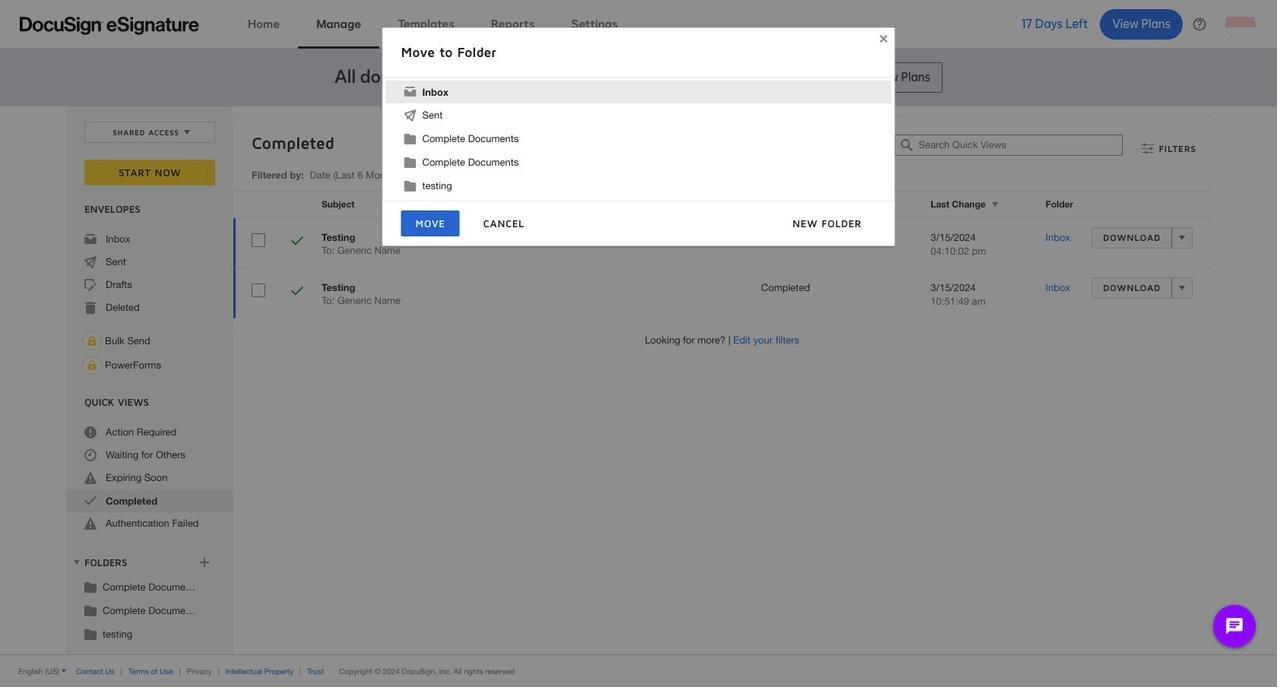 Task type: vqa. For each thing, say whether or not it's contained in the screenshot.
"draft" image
yes



Task type: describe. For each thing, give the bounding box(es) containing it.
inbox image
[[84, 233, 97, 246]]

lock image
[[83, 332, 101, 350]]

completed image
[[291, 235, 303, 249]]

sent image
[[84, 256, 97, 268]]

completed image
[[84, 495, 97, 507]]

2 folder image from the top
[[84, 604, 97, 617]]

docusign esignature image
[[20, 16, 199, 35]]

view folders image
[[71, 556, 83, 569]]

trash image
[[84, 302, 97, 314]]



Task type: locate. For each thing, give the bounding box(es) containing it.
action required image
[[84, 426, 97, 439]]

1 vertical spatial alert image
[[84, 518, 97, 530]]

2 vertical spatial folder image
[[84, 628, 97, 640]]

3 folder image from the top
[[84, 628, 97, 640]]

1 alert image from the top
[[84, 472, 97, 484]]

0 vertical spatial alert image
[[84, 472, 97, 484]]

draft image
[[84, 279, 97, 291]]

1 vertical spatial folder image
[[84, 604, 97, 617]]

lock image
[[83, 357, 101, 375]]

2 alert image from the top
[[84, 518, 97, 530]]

completed image
[[291, 285, 303, 300]]

alert image up completed image
[[84, 472, 97, 484]]

alert image
[[84, 472, 97, 484], [84, 518, 97, 530]]

clock image
[[84, 449, 97, 461]]

folder image
[[84, 581, 97, 593], [84, 604, 97, 617], [84, 628, 97, 640]]

Search Quick Views text field
[[919, 135, 1122, 155]]

alert image down completed image
[[84, 518, 97, 530]]

1 folder image from the top
[[84, 581, 97, 593]]

0 vertical spatial folder image
[[84, 581, 97, 593]]

more info region
[[0, 655, 1277, 687]]



